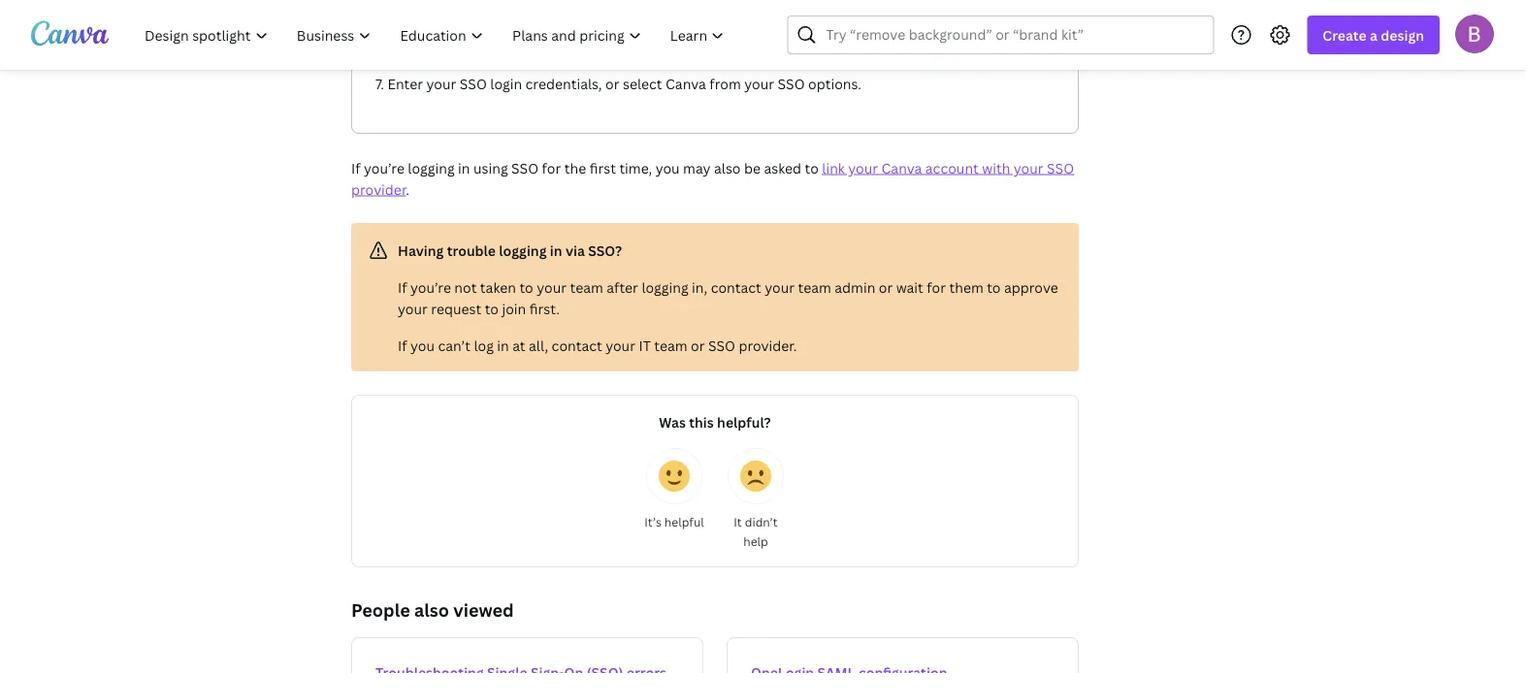 Task type: vqa. For each thing, say whether or not it's contained in the screenshot.
you're
yes



Task type: describe. For each thing, give the bounding box(es) containing it.
to left link
[[805, 159, 819, 177]]

0 horizontal spatial you
[[411, 336, 435, 355]]

1 vertical spatial contact
[[552, 336, 603, 355]]

if you're not taken to your team after logging in, contact your team admin or wait for them to approve your request to join first.
[[398, 278, 1059, 318]]

your left the it
[[606, 336, 636, 355]]

.
[[406, 180, 410, 198]]

after
[[607, 278, 639, 297]]

to up join
[[520, 278, 534, 297]]

in,
[[692, 278, 708, 297]]

be
[[744, 159, 761, 177]]

first.
[[530, 299, 560, 318]]

sso inside link your canva account with your sso provider
[[1047, 159, 1075, 177]]

link your canva account with your sso provider link
[[351, 159, 1075, 198]]

if you can't log in at all, contact your it team or sso provider.
[[398, 336, 797, 355]]

help
[[744, 533, 769, 549]]

approve
[[1005, 278, 1059, 297]]

it's
[[645, 514, 662, 530]]

if for if you can't log in at all, contact your it team or sso provider.
[[398, 336, 407, 355]]

your right link
[[849, 159, 879, 177]]

it
[[734, 514, 742, 530]]

join
[[502, 299, 526, 318]]

all,
[[529, 336, 549, 355]]

1 horizontal spatial or
[[691, 336, 705, 355]]

in for via
[[550, 241, 563, 260]]

provider
[[351, 180, 406, 198]]

Try "remove background" or "brand kit" search field
[[826, 17, 1202, 53]]

to down taken
[[485, 299, 499, 318]]

can't
[[438, 336, 471, 355]]

0 vertical spatial also
[[714, 159, 741, 177]]

sso left 'provider.'
[[709, 336, 736, 355]]

options.
[[809, 74, 862, 93]]

bob builder image
[[1456, 14, 1495, 53]]

request
[[431, 299, 482, 318]]

account
[[926, 159, 979, 177]]

at
[[513, 336, 526, 355]]

sso left options.
[[778, 74, 805, 93]]

0 horizontal spatial or
[[606, 74, 620, 93]]

your left request
[[398, 299, 428, 318]]

sso?
[[588, 241, 622, 260]]

viewed
[[454, 598, 514, 622]]

2 horizontal spatial team
[[798, 278, 832, 297]]

via
[[566, 241, 585, 260]]

logging for you're
[[408, 159, 455, 177]]

people also viewed
[[351, 598, 514, 622]]

1 horizontal spatial team
[[654, 336, 688, 355]]

admin
[[835, 278, 876, 297]]

2 vertical spatial in
[[497, 336, 509, 355]]

or inside if you're not taken to your team after logging in, contact your team admin or wait for them to approve your request to join first.
[[879, 278, 893, 297]]

helpful?
[[717, 413, 771, 431]]

create a design button
[[1308, 16, 1440, 54]]

you're for not
[[411, 278, 451, 297]]

in for using
[[458, 159, 470, 177]]

if you're logging in using sso for the first time, you may also be asked to
[[351, 159, 822, 177]]

link
[[822, 159, 845, 177]]

0 vertical spatial canva
[[666, 74, 707, 93]]

them
[[950, 278, 984, 297]]

sso right using on the top left of page
[[512, 159, 539, 177]]

7. enter your sso login credentials, or select canva from your sso options.
[[376, 74, 862, 93]]



Task type: locate. For each thing, give the bounding box(es) containing it.
or right the it
[[691, 336, 705, 355]]

2 vertical spatial logging
[[642, 278, 689, 297]]

create a design
[[1323, 26, 1425, 44]]

0 horizontal spatial for
[[542, 159, 561, 177]]

logging
[[408, 159, 455, 177], [499, 241, 547, 260], [642, 278, 689, 297]]

trouble
[[447, 241, 496, 260]]

login
[[490, 74, 522, 93]]

1 vertical spatial in
[[550, 241, 563, 260]]

your up first.
[[537, 278, 567, 297]]

log
[[474, 336, 494, 355]]

may
[[683, 159, 711, 177]]

wait
[[897, 278, 924, 297]]

was this helpful?
[[659, 413, 771, 431]]

🙂 image
[[659, 461, 690, 492]]

link your canva account with your sso provider
[[351, 159, 1075, 198]]

top level navigation element
[[132, 16, 741, 54]]

in
[[458, 159, 470, 177], [550, 241, 563, 260], [497, 336, 509, 355]]

didn't
[[745, 514, 778, 530]]

people
[[351, 598, 410, 622]]

first
[[590, 159, 616, 177]]

sso left login
[[460, 74, 487, 93]]

logging up taken
[[499, 241, 547, 260]]

time,
[[620, 159, 652, 177]]

also
[[714, 159, 741, 177], [414, 598, 449, 622]]

provider.
[[739, 336, 797, 355]]

in left using on the top left of page
[[458, 159, 470, 177]]

your right enter
[[427, 74, 457, 93]]

your
[[427, 74, 457, 93], [745, 74, 775, 93], [849, 159, 879, 177], [1014, 159, 1044, 177], [537, 278, 567, 297], [765, 278, 795, 297], [398, 299, 428, 318], [606, 336, 636, 355]]

0 vertical spatial or
[[606, 74, 620, 93]]

logging up the .
[[408, 159, 455, 177]]

0 horizontal spatial team
[[570, 278, 604, 297]]

if for if you're not taken to your team after logging in, contact your team admin or wait for them to approve your request to join first.
[[398, 278, 407, 297]]

1 vertical spatial or
[[879, 278, 893, 297]]

if up provider
[[351, 159, 361, 177]]

logging left in,
[[642, 278, 689, 297]]

you left 'may'
[[656, 159, 680, 177]]

also left the be
[[714, 159, 741, 177]]

team right the it
[[654, 336, 688, 355]]

select
[[623, 74, 663, 93]]

for left 'the'
[[542, 159, 561, 177]]

logging for trouble
[[499, 241, 547, 260]]

contact right in,
[[711, 278, 762, 297]]

using
[[474, 159, 508, 177]]

in left 'via'
[[550, 241, 563, 260]]

1 horizontal spatial also
[[714, 159, 741, 177]]

0 horizontal spatial contact
[[552, 336, 603, 355]]

with
[[982, 159, 1011, 177]]

to right "them"
[[987, 278, 1001, 297]]

0 vertical spatial for
[[542, 159, 561, 177]]

0 vertical spatial if
[[351, 159, 361, 177]]

it didn't help
[[734, 514, 778, 549]]

asked
[[764, 159, 802, 177]]

2 horizontal spatial or
[[879, 278, 893, 297]]

it
[[639, 336, 651, 355]]

credentials,
[[526, 74, 602, 93]]

was
[[659, 413, 686, 431]]

canva
[[666, 74, 707, 93], [882, 159, 923, 177]]

design
[[1382, 26, 1425, 44]]

1 horizontal spatial contact
[[711, 278, 762, 297]]

1 horizontal spatial logging
[[499, 241, 547, 260]]

2 vertical spatial if
[[398, 336, 407, 355]]

the
[[565, 159, 587, 177]]

you
[[656, 159, 680, 177], [411, 336, 435, 355]]

😔 image
[[741, 461, 772, 492]]

create
[[1323, 26, 1367, 44]]

0 vertical spatial in
[[458, 159, 470, 177]]

helpful
[[665, 514, 705, 530]]

for right wait
[[927, 278, 946, 297]]

1 vertical spatial canva
[[882, 159, 923, 177]]

from
[[710, 74, 741, 93]]

1 vertical spatial you
[[411, 336, 435, 355]]

you're up provider
[[364, 159, 405, 177]]

if for if you're logging in using sso for the first time, you may also be asked to
[[351, 159, 361, 177]]

your up 'provider.'
[[765, 278, 795, 297]]

having
[[398, 241, 444, 260]]

if down "having" at the left of the page
[[398, 278, 407, 297]]

or left wait
[[879, 278, 893, 297]]

2 horizontal spatial logging
[[642, 278, 689, 297]]

1 vertical spatial logging
[[499, 241, 547, 260]]

if inside if you're not taken to your team after logging in, contact your team admin or wait for them to approve your request to join first.
[[398, 278, 407, 297]]

a
[[1371, 26, 1378, 44]]

to
[[805, 159, 819, 177], [520, 278, 534, 297], [987, 278, 1001, 297], [485, 299, 499, 318]]

canva inside link your canva account with your sso provider
[[882, 159, 923, 177]]

sso
[[460, 74, 487, 93], [778, 74, 805, 93], [512, 159, 539, 177], [1047, 159, 1075, 177], [709, 336, 736, 355]]

1 vertical spatial if
[[398, 278, 407, 297]]

contact right all,
[[552, 336, 603, 355]]

0 horizontal spatial also
[[414, 598, 449, 622]]

you're for logging
[[364, 159, 405, 177]]

you're
[[364, 159, 405, 177], [411, 278, 451, 297]]

1 vertical spatial also
[[414, 598, 449, 622]]

sso right with
[[1047, 159, 1075, 177]]

0 horizontal spatial logging
[[408, 159, 455, 177]]

not
[[455, 278, 477, 297]]

0 horizontal spatial you're
[[364, 159, 405, 177]]

2 horizontal spatial in
[[550, 241, 563, 260]]

1 horizontal spatial in
[[497, 336, 509, 355]]

or left select
[[606, 74, 620, 93]]

team left admin
[[798, 278, 832, 297]]

0 horizontal spatial in
[[458, 159, 470, 177]]

0 vertical spatial contact
[[711, 278, 762, 297]]

or
[[606, 74, 620, 93], [879, 278, 893, 297], [691, 336, 705, 355]]

taken
[[480, 278, 516, 297]]

also right people
[[414, 598, 449, 622]]

1 vertical spatial for
[[927, 278, 946, 297]]

if left "can't"
[[398, 336, 407, 355]]

you left "can't"
[[411, 336, 435, 355]]

1 vertical spatial you're
[[411, 278, 451, 297]]

it's helpful
[[645, 514, 705, 530]]

0 vertical spatial logging
[[408, 159, 455, 177]]

you're inside if you're not taken to your team after logging in, contact your team admin or wait for them to approve your request to join first.
[[411, 278, 451, 297]]

1 horizontal spatial you
[[656, 159, 680, 177]]

having trouble logging in via sso?
[[398, 241, 622, 260]]

1 horizontal spatial for
[[927, 278, 946, 297]]

enter
[[388, 74, 423, 93]]

0 vertical spatial you
[[656, 159, 680, 177]]

this
[[689, 413, 714, 431]]

contact
[[711, 278, 762, 297], [552, 336, 603, 355]]

contact inside if you're not taken to your team after logging in, contact your team admin or wait for them to approve your request to join first.
[[711, 278, 762, 297]]

you're up request
[[411, 278, 451, 297]]

logging inside if you're not taken to your team after logging in, contact your team admin or wait for them to approve your request to join first.
[[642, 278, 689, 297]]

1 horizontal spatial canva
[[882, 159, 923, 177]]

1 horizontal spatial you're
[[411, 278, 451, 297]]

team
[[570, 278, 604, 297], [798, 278, 832, 297], [654, 336, 688, 355]]

7.
[[376, 74, 384, 93]]

canva left from
[[666, 74, 707, 93]]

if
[[351, 159, 361, 177], [398, 278, 407, 297], [398, 336, 407, 355]]

your right from
[[745, 74, 775, 93]]

0 vertical spatial you're
[[364, 159, 405, 177]]

for
[[542, 159, 561, 177], [927, 278, 946, 297]]

in left at
[[497, 336, 509, 355]]

team left after
[[570, 278, 604, 297]]

your right with
[[1014, 159, 1044, 177]]

canva left the account
[[882, 159, 923, 177]]

0 horizontal spatial canva
[[666, 74, 707, 93]]

for inside if you're not taken to your team after logging in, contact your team admin or wait for them to approve your request to join first.
[[927, 278, 946, 297]]

2 vertical spatial or
[[691, 336, 705, 355]]



